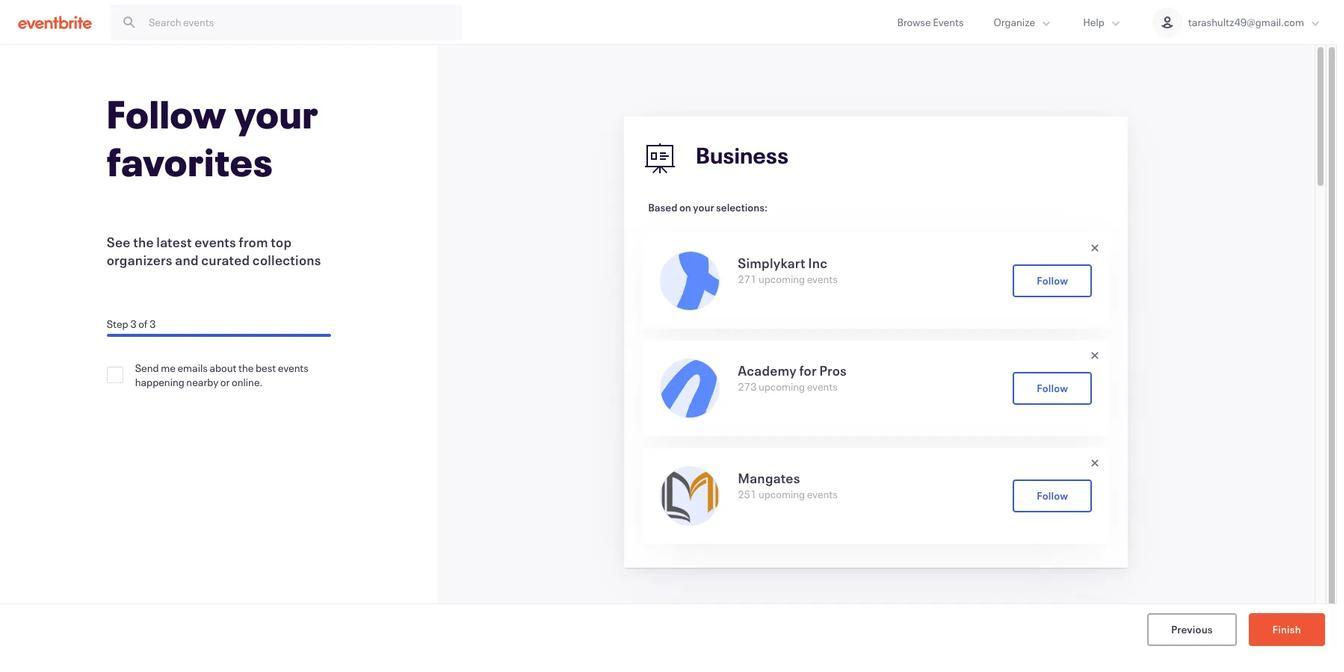 Task type: vqa. For each thing, say whether or not it's contained in the screenshot.
leftmost water
no



Task type: describe. For each thing, give the bounding box(es) containing it.
step
[[107, 317, 128, 331]]

collections
[[253, 251, 321, 269]]

1 3 from the left
[[130, 317, 137, 331]]

upcoming inside mangates 251 upcoming events
[[759, 487, 805, 502]]

latest
[[156, 233, 192, 251]]

events
[[933, 15, 964, 29]]

help link
[[1068, 0, 1138, 44]]

events inside academy for pros 273 upcoming events
[[807, 380, 838, 394]]

progressbar progress bar
[[107, 334, 331, 337]]

online.
[[232, 375, 263, 389]]

help
[[1083, 15, 1105, 29]]

nearby
[[186, 375, 219, 389]]

browse events
[[897, 15, 964, 29]]

follow for follow your favorites
[[107, 88, 227, 139]]

send
[[135, 361, 159, 375]]

upcoming inside simplykart inc 271 upcoming events
[[759, 272, 805, 286]]

mangates 251 upcoming events
[[738, 469, 838, 502]]

step 3 of 3
[[107, 317, 156, 331]]

2 3 from the left
[[150, 317, 156, 331]]

follow your favorites
[[107, 88, 319, 187]]

browse
[[897, 15, 931, 29]]

tarashultz49@gmail.com link
[[1138, 0, 1337, 44]]

of
[[138, 317, 148, 331]]

events inside mangates 251 upcoming events
[[807, 487, 838, 502]]

from
[[239, 233, 268, 251]]

based
[[648, 200, 678, 215]]

upcoming inside academy for pros 273 upcoming events
[[759, 380, 805, 394]]

based on your selections:
[[648, 200, 768, 215]]

see the latest events from top organizers and curated collections
[[107, 233, 321, 269]]

follow for follow button associated with academy for pros
[[1037, 381, 1068, 395]]

organize link
[[979, 0, 1068, 44]]

finish button
[[1249, 614, 1325, 647]]

follow for follow button for mangates
[[1037, 489, 1068, 503]]

follow button for academy for pros
[[1013, 372, 1092, 405]]

simplykart
[[738, 254, 806, 272]]

previous button
[[1147, 614, 1237, 647]]

selections:
[[716, 200, 768, 215]]

tarashultz49@gmail.com
[[1189, 15, 1304, 29]]

organizers
[[107, 251, 172, 269]]

follow button for simplykart inc
[[1013, 265, 1092, 298]]

your inside follow your favorites
[[234, 88, 319, 139]]



Task type: locate. For each thing, give the bounding box(es) containing it.
and
[[175, 251, 199, 269]]

1 vertical spatial the
[[238, 361, 254, 375]]

favorites
[[107, 136, 273, 187]]

2 follow button from the top
[[1013, 372, 1092, 405]]

2 vertical spatial follow button
[[1013, 480, 1092, 513]]

or
[[220, 375, 230, 389]]

0 vertical spatial the
[[133, 233, 154, 251]]

about
[[210, 361, 237, 375]]

events left from
[[195, 233, 236, 251]]

events right academy
[[807, 380, 838, 394]]

academy
[[738, 362, 797, 380]]

251
[[738, 487, 757, 502]]

emails
[[177, 361, 208, 375]]

the
[[133, 233, 154, 251], [238, 361, 254, 375]]

the inside see the latest events from top organizers and curated collections
[[133, 233, 154, 251]]

upcoming right 251
[[759, 487, 805, 502]]

upcoming right "271"
[[759, 272, 805, 286]]

upcoming
[[759, 272, 805, 286], [759, 380, 805, 394], [759, 487, 805, 502]]

me
[[161, 361, 176, 375]]

happening
[[135, 375, 185, 389]]

best
[[256, 361, 276, 375]]

business
[[696, 141, 789, 170]]

2 upcoming from the top
[[759, 380, 805, 394]]

273
[[738, 380, 757, 394]]

previous
[[1171, 622, 1213, 637]]

the left best
[[238, 361, 254, 375]]

events inside see the latest events from top organizers and curated collections
[[195, 233, 236, 251]]

0 horizontal spatial the
[[133, 233, 154, 251]]

see
[[107, 233, 131, 251]]

academy for pros 273 upcoming events
[[738, 362, 847, 394]]

events right best
[[278, 361, 309, 375]]

on
[[679, 200, 691, 215]]

follow inside follow your favorites
[[107, 88, 227, 139]]

upcoming right 273
[[759, 380, 805, 394]]

3
[[130, 317, 137, 331], [150, 317, 156, 331]]

271
[[738, 272, 757, 286]]

browse events link
[[882, 0, 979, 44]]

follow button for mangates
[[1013, 480, 1092, 513]]

mangates
[[738, 469, 800, 487]]

events inside send me emails about the best events happening nearby or online.
[[278, 361, 309, 375]]

events right mangates
[[807, 487, 838, 502]]

top
[[271, 233, 292, 251]]

3 follow button from the top
[[1013, 480, 1092, 513]]

the inside send me emails about the best events happening nearby or online.
[[238, 361, 254, 375]]

0 vertical spatial follow button
[[1013, 265, 1092, 298]]

events
[[195, 233, 236, 251], [807, 272, 838, 286], [278, 361, 309, 375], [807, 380, 838, 394], [807, 487, 838, 502]]

1 horizontal spatial 3
[[150, 317, 156, 331]]

your
[[234, 88, 319, 139], [693, 200, 714, 215]]

1 follow button from the top
[[1013, 265, 1092, 298]]

inc
[[808, 254, 828, 272]]

simplykart inc 271 upcoming events
[[738, 254, 838, 286]]

finish
[[1273, 622, 1301, 637]]

1 horizontal spatial your
[[693, 200, 714, 215]]

send me emails about the best events happening nearby or online.
[[135, 361, 309, 389]]

follow
[[107, 88, 227, 139], [1037, 273, 1068, 287], [1037, 381, 1068, 395], [1037, 489, 1068, 503]]

events right simplykart
[[807, 272, 838, 286]]

the right the see at left top
[[133, 233, 154, 251]]

eventbrite image
[[18, 15, 92, 30]]

curated
[[201, 251, 250, 269]]

pros
[[820, 362, 847, 380]]

3 left of
[[130, 317, 137, 331]]

1 vertical spatial follow button
[[1013, 372, 1092, 405]]

follow for follow button associated with simplykart inc
[[1037, 273, 1068, 287]]

for
[[799, 362, 817, 380]]

0 horizontal spatial 3
[[130, 317, 137, 331]]

1 horizontal spatial the
[[238, 361, 254, 375]]

0 vertical spatial upcoming
[[759, 272, 805, 286]]

organize
[[994, 15, 1036, 29]]

1 upcoming from the top
[[759, 272, 805, 286]]

1 vertical spatial your
[[693, 200, 714, 215]]

follow button
[[1013, 265, 1092, 298], [1013, 372, 1092, 405], [1013, 480, 1092, 513]]

1 vertical spatial upcoming
[[759, 380, 805, 394]]

events inside simplykart inc 271 upcoming events
[[807, 272, 838, 286]]

2 vertical spatial upcoming
[[759, 487, 805, 502]]

0 vertical spatial your
[[234, 88, 319, 139]]

3 upcoming from the top
[[759, 487, 805, 502]]

0 horizontal spatial your
[[234, 88, 319, 139]]

3 right of
[[150, 317, 156, 331]]



